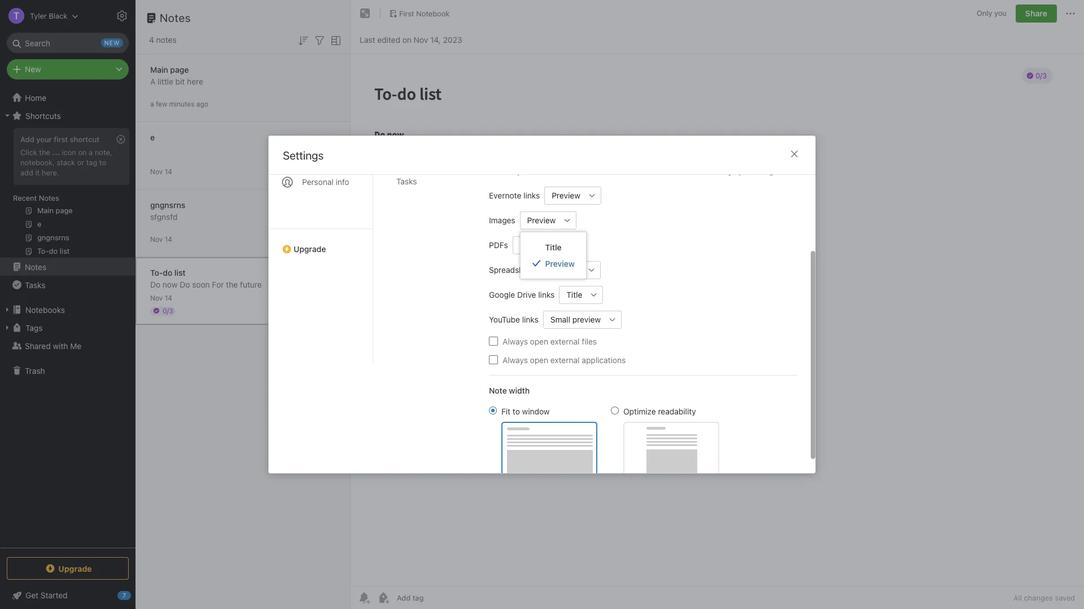 Task type: describe. For each thing, give the bounding box(es) containing it.
optimize
[[624, 407, 656, 417]]

tags
[[25, 323, 43, 333]]

shared
[[25, 341, 51, 351]]

default
[[534, 167, 558, 176]]

do
[[163, 268, 172, 278]]

recent
[[13, 194, 37, 203]]

settings
[[283, 149, 324, 162]]

applications
[[582, 356, 626, 365]]

stack
[[57, 158, 75, 167]]

Optimize readability radio
[[611, 407, 619, 415]]

soon
[[192, 280, 210, 289]]

main page
[[150, 65, 189, 74]]

fit
[[502, 407, 511, 417]]

tag
[[86, 158, 97, 167]]

nov down the e
[[150, 167, 163, 176]]

with
[[53, 341, 68, 351]]

add
[[20, 135, 34, 144]]

spreadsheets
[[489, 265, 539, 275]]

changes
[[1024, 594, 1053, 603]]

nov inside note window element
[[414, 35, 428, 44]]

preview for evernote links
[[552, 191, 581, 201]]

personal info
[[302, 177, 349, 187]]

Choose default view option for YouTube links field
[[543, 311, 622, 329]]

google
[[489, 290, 515, 300]]

preview for images
[[527, 216, 556, 225]]

a little bit here
[[150, 77, 203, 86]]

edited
[[377, 35, 400, 44]]

tree containing home
[[0, 89, 136, 548]]

dropdown list menu
[[521, 239, 586, 272]]

notebook,
[[20, 158, 55, 167]]

the inside group
[[39, 148, 50, 157]]

to-do list
[[150, 268, 186, 278]]

minutes
[[169, 100, 195, 108]]

open for always open external applications
[[530, 356, 548, 365]]

for
[[581, 167, 591, 176]]

the inside note list element
[[226, 280, 238, 289]]

group containing add your first shortcut
[[0, 125, 135, 263]]

first notebook button
[[385, 6, 454, 21]]

ago
[[196, 100, 208, 108]]

few
[[156, 100, 167, 108]]

notes
[[156, 35, 177, 45]]

title button
[[559, 286, 585, 304]]

2 do from the left
[[180, 280, 190, 289]]

options?
[[735, 167, 765, 176]]

last edited on nov 14, 2023
[[360, 35, 462, 44]]

nov 14 for e
[[150, 167, 172, 176]]

single page
[[520, 241, 563, 250]]

notes inside note list element
[[160, 11, 191, 24]]

first
[[54, 135, 68, 144]]

future
[[240, 280, 262, 289]]

only you
[[977, 9, 1007, 18]]

what are my options?
[[688, 167, 765, 176]]

small preview
[[551, 315, 601, 325]]

first notebook
[[399, 9, 450, 18]]

recent notes
[[13, 194, 59, 203]]

tasks tab
[[387, 172, 471, 191]]

optimize readability
[[624, 407, 696, 417]]

external for applications
[[551, 356, 580, 365]]

attachments.
[[641, 167, 686, 176]]

external for files
[[551, 337, 580, 347]]

Note Editor text field
[[351, 54, 1084, 587]]

3 14 from the top
[[165, 294, 172, 302]]

title inside button
[[567, 290, 583, 300]]

e
[[150, 132, 155, 142]]

icon
[[62, 148, 76, 157]]

pdfs
[[489, 241, 508, 250]]

add
[[20, 168, 33, 177]]

views
[[560, 167, 579, 176]]

on inside note window element
[[403, 35, 412, 44]]

images
[[489, 216, 515, 225]]

me
[[70, 341, 81, 351]]

add a reminder image
[[358, 592, 371, 605]]

single
[[520, 241, 543, 250]]

small
[[551, 315, 570, 325]]

Choose default view option for Images field
[[520, 212, 577, 230]]

1 do from the left
[[150, 280, 160, 289]]

nov up 0/3
[[150, 294, 163, 302]]

add your first shortcut
[[20, 135, 99, 144]]

Fit to window radio
[[489, 407, 497, 415]]

single page button
[[513, 236, 566, 254]]

all
[[1014, 594, 1022, 603]]

always for always open external files
[[503, 337, 528, 347]]

only
[[977, 9, 993, 18]]

links right the drive
[[538, 290, 555, 300]]

it
[[35, 168, 40, 177]]

1 vertical spatial to
[[513, 407, 520, 417]]

a few minutes ago
[[150, 100, 208, 108]]

new button
[[7, 59, 129, 80]]

preview inside dropdown list menu
[[545, 259, 575, 269]]

choose
[[489, 167, 515, 176]]

links right evernote
[[524, 191, 540, 201]]

nov down sfgnsfd
[[150, 235, 163, 244]]

settings image
[[115, 9, 129, 23]]

option group containing fit to window
[[489, 406, 720, 478]]

always for always open external applications
[[503, 356, 528, 365]]

your for first
[[36, 135, 52, 144]]

what
[[688, 167, 707, 176]]

Search text field
[[15, 33, 121, 53]]

title inside dropdown list menu
[[545, 243, 562, 252]]

Choose default view option for PDFs field
[[513, 236, 584, 254]]

tags button
[[0, 319, 135, 337]]

trash link
[[0, 362, 135, 380]]

0/3
[[163, 307, 173, 315]]

new
[[25, 64, 41, 74]]

tasks button
[[0, 276, 135, 294]]

click
[[20, 148, 37, 157]]

links left and
[[609, 167, 624, 176]]

evernote links
[[489, 191, 540, 201]]

preview button for evernote links
[[545, 187, 583, 205]]

or
[[77, 158, 84, 167]]

Choose default view option for Spreadsheets field
[[544, 261, 601, 279]]

Always open external applications checkbox
[[489, 356, 498, 365]]

drive
[[517, 290, 536, 300]]

share button
[[1016, 5, 1057, 23]]

3 nov 14 from the top
[[150, 294, 172, 302]]

gngnsrns sfgnsfd
[[150, 200, 185, 222]]

14 for gngnsrns
[[165, 235, 172, 244]]

notebook
[[416, 9, 450, 18]]

preview link
[[521, 256, 586, 272]]

shared with me
[[25, 341, 81, 351]]

a inside note list element
[[150, 100, 154, 108]]

click the ...
[[20, 148, 60, 157]]

page for single page
[[545, 241, 563, 250]]

note list element
[[136, 0, 351, 610]]



Task type: vqa. For each thing, say whether or not it's contained in the screenshot.
Preview button related to Images
yes



Task type: locate. For each thing, give the bounding box(es) containing it.
0 vertical spatial nov 14
[[150, 167, 172, 176]]

0 vertical spatial preview
[[552, 191, 581, 201]]

preview inside choose default view option for evernote links field
[[552, 191, 581, 201]]

preview
[[573, 315, 601, 325]]

files
[[582, 337, 597, 347]]

always open external files
[[503, 337, 597, 347]]

1 vertical spatial title
[[567, 290, 583, 300]]

last
[[360, 35, 375, 44]]

0 horizontal spatial a
[[89, 148, 93, 157]]

notebooks link
[[0, 301, 135, 319]]

0 vertical spatial your
[[36, 135, 52, 144]]

page inside note list element
[[170, 65, 189, 74]]

expand note image
[[359, 7, 372, 20]]

0 vertical spatial on
[[403, 35, 412, 44]]

readability
[[658, 407, 696, 417]]

1 vertical spatial tasks
[[25, 280, 45, 290]]

...
[[52, 148, 60, 157]]

2023
[[443, 35, 462, 44]]

links
[[609, 167, 624, 176], [524, 191, 540, 201], [538, 290, 555, 300], [522, 315, 539, 325]]

info
[[336, 177, 349, 187]]

your for default
[[517, 167, 532, 176]]

1 vertical spatial your
[[517, 167, 532, 176]]

1 vertical spatial 14
[[165, 235, 172, 244]]

2 vertical spatial 14
[[165, 294, 172, 302]]

links down the drive
[[522, 315, 539, 325]]

preview down title link
[[545, 259, 575, 269]]

notebooks
[[25, 305, 65, 315]]

always
[[503, 337, 528, 347], [503, 356, 528, 365]]

note window element
[[351, 0, 1084, 610]]

1 horizontal spatial the
[[226, 280, 238, 289]]

nov 14 up gngnsrns
[[150, 167, 172, 176]]

open down always open external files
[[530, 356, 548, 365]]

0 vertical spatial always
[[503, 337, 528, 347]]

notes up tasks button
[[25, 262, 46, 272]]

2 nov 14 from the top
[[150, 235, 172, 244]]

option group
[[489, 406, 720, 478]]

are
[[709, 167, 720, 176]]

nov
[[414, 35, 428, 44], [150, 167, 163, 176], [150, 235, 163, 244], [150, 294, 163, 302]]

14 down sfgnsfd
[[165, 235, 172, 244]]

0 horizontal spatial upgrade button
[[7, 558, 129, 581]]

always right 'always open external applications' checkbox
[[503, 356, 528, 365]]

2 open from the top
[[530, 356, 548, 365]]

2 vertical spatial preview
[[545, 259, 575, 269]]

Always open external files checkbox
[[489, 337, 498, 346]]

a up tag
[[89, 148, 93, 157]]

note,
[[95, 148, 112, 157]]

14 up gngnsrns
[[165, 167, 172, 176]]

1 horizontal spatial your
[[517, 167, 532, 176]]

my
[[722, 167, 733, 176]]

tasks inside button
[[25, 280, 45, 290]]

preview inside choose default view option for images field
[[527, 216, 556, 225]]

0 horizontal spatial to
[[99, 158, 106, 167]]

1 vertical spatial nov 14
[[150, 235, 172, 244]]

notes right recent
[[39, 194, 59, 203]]

home link
[[0, 89, 136, 107]]

1 nov 14 from the top
[[150, 167, 172, 176]]

a left the 'few'
[[150, 100, 154, 108]]

choose your default views for new links and attachments.
[[489, 167, 686, 176]]

upgrade for bottommost the upgrade popup button
[[58, 565, 92, 574]]

expand notebooks image
[[3, 306, 12, 315]]

open
[[530, 337, 548, 347], [530, 356, 548, 365]]

notes up notes
[[160, 11, 191, 24]]

first
[[399, 9, 414, 18]]

Choose default view option for Google Drive links field
[[559, 286, 603, 304]]

group
[[0, 125, 135, 263]]

1 vertical spatial page
[[545, 241, 563, 250]]

and
[[626, 167, 639, 176]]

0 horizontal spatial on
[[78, 148, 87, 157]]

for
[[212, 280, 224, 289]]

little
[[158, 77, 173, 86]]

main
[[150, 65, 168, 74]]

1 horizontal spatial title
[[567, 290, 583, 300]]

2 14 from the top
[[165, 235, 172, 244]]

0 horizontal spatial the
[[39, 148, 50, 157]]

4
[[149, 35, 154, 45]]

add tag image
[[377, 592, 390, 605]]

the left '...'
[[39, 148, 50, 157]]

2 vertical spatial nov 14
[[150, 294, 172, 302]]

1 vertical spatial external
[[551, 356, 580, 365]]

1 horizontal spatial on
[[403, 35, 412, 44]]

14 up 0/3
[[165, 294, 172, 302]]

1 vertical spatial a
[[89, 148, 93, 157]]

1 horizontal spatial do
[[180, 280, 190, 289]]

fit to window
[[502, 407, 550, 417]]

tab list containing personal info
[[269, 65, 373, 364]]

nov 14 up 0/3
[[150, 294, 172, 302]]

now
[[163, 280, 178, 289]]

a
[[150, 77, 155, 86]]

always right always open external files checkbox
[[503, 337, 528, 347]]

preview button for images
[[520, 212, 559, 230]]

to down the note,
[[99, 158, 106, 167]]

external down always open external files
[[551, 356, 580, 365]]

14,
[[430, 35, 441, 44]]

open up always open external applications
[[530, 337, 548, 347]]

None search field
[[15, 33, 121, 53]]

0 horizontal spatial do
[[150, 280, 160, 289]]

1 vertical spatial notes
[[39, 194, 59, 203]]

0 vertical spatial external
[[551, 337, 580, 347]]

0 vertical spatial upgrade
[[294, 245, 326, 254]]

on
[[403, 35, 412, 44], [78, 148, 87, 157]]

sfgnsfd
[[150, 212, 178, 222]]

0 horizontal spatial tasks
[[25, 280, 45, 290]]

0 vertical spatial page
[[170, 65, 189, 74]]

0 vertical spatial notes
[[160, 11, 191, 24]]

1 14 from the top
[[165, 167, 172, 176]]

your up click the ... at left
[[36, 135, 52, 144]]

evernote
[[489, 191, 522, 201]]

on inside "icon on a note, notebook, stack or tag to add it here."
[[78, 148, 87, 157]]

small preview button
[[543, 311, 604, 329]]

your left default
[[517, 167, 532, 176]]

on up or
[[78, 148, 87, 157]]

external up always open external applications
[[551, 337, 580, 347]]

shortcuts button
[[0, 107, 135, 125]]

all changes saved
[[1014, 594, 1075, 603]]

nov 14 for gngnsrns
[[150, 235, 172, 244]]

0 vertical spatial the
[[39, 148, 50, 157]]

14 for e
[[165, 167, 172, 176]]

nov 14 down sfgnsfd
[[150, 235, 172, 244]]

0 vertical spatial tasks
[[396, 177, 417, 186]]

1 open from the top
[[530, 337, 548, 347]]

0 vertical spatial open
[[530, 337, 548, 347]]

1 horizontal spatial upgrade
[[294, 245, 326, 254]]

share
[[1026, 8, 1048, 18]]

preview button up single page button
[[520, 212, 559, 230]]

1 vertical spatial on
[[78, 148, 87, 157]]

notes link
[[0, 258, 135, 276]]

tree
[[0, 89, 136, 548]]

on right edited
[[403, 35, 412, 44]]

4 notes
[[149, 35, 177, 45]]

gngnsrns
[[150, 200, 185, 210]]

0 vertical spatial preview button
[[545, 187, 583, 205]]

1 vertical spatial open
[[530, 356, 548, 365]]

1 horizontal spatial tasks
[[396, 177, 417, 186]]

personal
[[302, 177, 334, 187]]

2 external from the top
[[551, 356, 580, 365]]

title link
[[521, 239, 586, 256]]

your inside group
[[36, 135, 52, 144]]

2 vertical spatial notes
[[25, 262, 46, 272]]

width
[[509, 386, 530, 396]]

a inside "icon on a note, notebook, stack or tag to add it here."
[[89, 148, 93, 157]]

note
[[489, 386, 507, 396]]

icon on a note, notebook, stack or tag to add it here.
[[20, 148, 112, 177]]

1 vertical spatial upgrade button
[[7, 558, 129, 581]]

shortcuts
[[25, 111, 61, 121]]

1 vertical spatial the
[[226, 280, 238, 289]]

notes
[[160, 11, 191, 24], [39, 194, 59, 203], [25, 262, 46, 272]]

preview up single page
[[527, 216, 556, 225]]

page for main page
[[170, 65, 189, 74]]

note width
[[489, 386, 530, 396]]

home
[[25, 93, 46, 103]]

you
[[995, 9, 1007, 18]]

0 vertical spatial a
[[150, 100, 154, 108]]

page inside button
[[545, 241, 563, 250]]

list
[[174, 268, 186, 278]]

notes inside group
[[39, 194, 59, 203]]

1 horizontal spatial page
[[545, 241, 563, 250]]

youtube links
[[489, 315, 539, 325]]

tab list
[[269, 65, 373, 364]]

do down the to-
[[150, 280, 160, 289]]

do down list
[[180, 280, 190, 289]]

to right fit at the left
[[513, 407, 520, 417]]

expand tags image
[[3, 324, 12, 333]]

preview button down views
[[545, 187, 583, 205]]

1 always from the top
[[503, 337, 528, 347]]

Choose default view option for Evernote links field
[[545, 187, 601, 205]]

google drive links
[[489, 290, 555, 300]]

open for always open external files
[[530, 337, 548, 347]]

to-
[[150, 268, 163, 278]]

0 horizontal spatial upgrade
[[58, 565, 92, 574]]

0 horizontal spatial page
[[170, 65, 189, 74]]

1 vertical spatial always
[[503, 356, 528, 365]]

the right for
[[226, 280, 238, 289]]

to
[[99, 158, 106, 167], [513, 407, 520, 417]]

preview down views
[[552, 191, 581, 201]]

a
[[150, 100, 154, 108], [89, 148, 93, 157]]

2 always from the top
[[503, 356, 528, 365]]

always open external applications
[[503, 356, 626, 365]]

youtube
[[489, 315, 520, 325]]

0 vertical spatial to
[[99, 158, 106, 167]]

window
[[522, 407, 550, 417]]

0 vertical spatial title
[[545, 243, 562, 252]]

to inside "icon on a note, notebook, stack or tag to add it here."
[[99, 158, 106, 167]]

0 horizontal spatial your
[[36, 135, 52, 144]]

upgrade for rightmost the upgrade popup button
[[294, 245, 326, 254]]

1 horizontal spatial to
[[513, 407, 520, 417]]

1 vertical spatial upgrade
[[58, 565, 92, 574]]

1 horizontal spatial a
[[150, 100, 154, 108]]

upgrade
[[294, 245, 326, 254], [58, 565, 92, 574]]

bit
[[175, 77, 185, 86]]

1 horizontal spatial upgrade button
[[269, 229, 373, 259]]

0 vertical spatial upgrade button
[[269, 229, 373, 259]]

close image
[[788, 147, 801, 161]]

do now do soon for the future
[[150, 280, 262, 289]]

1 vertical spatial preview button
[[520, 212, 559, 230]]

0 horizontal spatial title
[[545, 243, 562, 252]]

1 external from the top
[[551, 337, 580, 347]]

tasks inside tab
[[396, 177, 417, 186]]

1 vertical spatial preview
[[527, 216, 556, 225]]

0 vertical spatial 14
[[165, 167, 172, 176]]

nov left 14,
[[414, 35, 428, 44]]

upgrade inside "tab list"
[[294, 245, 326, 254]]

new
[[593, 167, 607, 176]]

shortcut
[[70, 135, 99, 144]]



